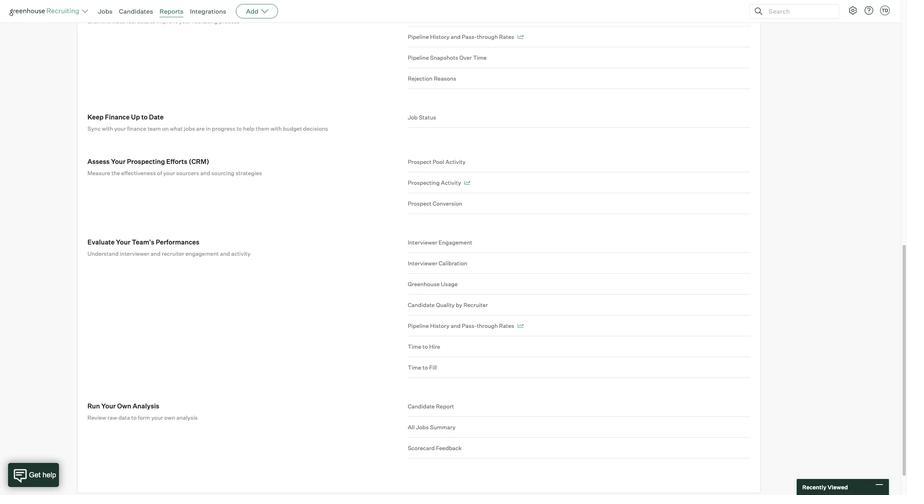 Task type: describe. For each thing, give the bounding box(es) containing it.
td button
[[879, 4, 892, 17]]

td button
[[881, 6, 891, 15]]

prospect conversion link
[[408, 194, 751, 214]]

keep
[[88, 113, 104, 121]]

learn from past recruiting efforts examine historical data to improve your recruiting process
[[88, 6, 240, 25]]

interviewer engagement
[[408, 239, 473, 246]]

time to hire
[[408, 344, 441, 351]]

interviewer calibration link
[[408, 253, 751, 274]]

data inside run your own analysis review raw data to form your own analysis
[[118, 415, 130, 422]]

all jobs summary link
[[408, 418, 751, 439]]

1 through from the top
[[477, 33, 498, 40]]

time to fill link
[[408, 358, 751, 379]]

td
[[882, 8, 889, 13]]

hire
[[429, 344, 441, 351]]

add button
[[236, 4, 278, 18]]

1 vertical spatial activity
[[441, 180, 461, 186]]

time to fill
[[408, 365, 437, 371]]

sync
[[88, 125, 101, 132]]

candidates link
[[119, 7, 153, 15]]

of
[[157, 170, 162, 177]]

date
[[149, 113, 164, 121]]

strategies
[[236, 170, 262, 177]]

learn
[[88, 6, 106, 14]]

prospect conversion
[[408, 200, 463, 207]]

analysis
[[177, 415, 198, 422]]

prospect for prospect conversion
[[408, 200, 432, 207]]

decisions
[[303, 125, 328, 132]]

reports link
[[160, 7, 184, 15]]

report
[[436, 404, 454, 410]]

evaluate
[[88, 239, 115, 247]]

the
[[111, 170, 120, 177]]

to left hire
[[423, 344, 428, 351]]

sourcing
[[212, 170, 235, 177]]

and up pipeline snapshots over time
[[451, 33, 461, 40]]

0 vertical spatial jobs
[[98, 7, 113, 15]]

your for assess
[[111, 158, 126, 166]]

2 history from the top
[[430, 323, 450, 330]]

1 rates from the top
[[500, 33, 515, 40]]

0 vertical spatial time
[[473, 54, 487, 61]]

jobs link
[[98, 7, 113, 15]]

analysis
[[133, 403, 159, 411]]

historical
[[112, 18, 136, 25]]

candidate for candidate quality by recruiter
[[408, 302, 435, 309]]

assess
[[88, 158, 110, 166]]

them
[[256, 125, 270, 132]]

your for evaluate
[[116, 239, 131, 247]]

up
[[131, 113, 140, 121]]

summary
[[430, 424, 456, 431]]

configure image
[[849, 6, 858, 15]]

jobs
[[184, 125, 195, 132]]

interviewer for interviewer engagement
[[408, 239, 438, 246]]

form
[[138, 415, 150, 422]]

recently
[[803, 484, 827, 491]]

and down team's
[[151, 251, 161, 257]]

2 pipeline from the top
[[408, 54, 429, 61]]

time for time to fill
[[408, 365, 422, 371]]

reports
[[160, 7, 184, 15]]

on
[[162, 125, 169, 132]]

candidate quality by recruiter link
[[408, 295, 751, 316]]

efforts inside learn from past recruiting efforts examine historical data to improve your recruiting process
[[172, 6, 194, 14]]

to right up
[[141, 113, 148, 121]]

what
[[170, 125, 183, 132]]

usage
[[441, 281, 458, 288]]

pipeline for bottom icon chart
[[408, 323, 429, 330]]

candidate report link
[[408, 403, 751, 418]]

run your own analysis review raw data to form your own analysis
[[88, 403, 198, 422]]

recruiter
[[162, 251, 184, 257]]

quality
[[436, 302, 455, 309]]

greenhouse usage
[[408, 281, 458, 288]]

scorecard feedback
[[408, 445, 462, 452]]

greenhouse recruiting image
[[10, 6, 82, 16]]

to inside learn from past recruiting efforts examine historical data to improve your recruiting process
[[150, 18, 155, 25]]

engagement
[[439, 239, 473, 246]]

greenhouse usage link
[[408, 274, 751, 295]]

examine
[[88, 18, 110, 25]]

pool
[[433, 159, 445, 165]]

job
[[408, 114, 418, 121]]

1 vertical spatial jobs
[[416, 424, 429, 431]]

job status link
[[408, 113, 751, 128]]

and down by on the right bottom of the page
[[451, 323, 461, 330]]

reasons
[[434, 75, 457, 82]]

rejection reasons link
[[408, 68, 751, 89]]

help
[[243, 125, 255, 132]]

icon chart image for (crm)
[[465, 181, 471, 185]]

2 rates from the top
[[500, 323, 515, 330]]

finance
[[127, 125, 146, 132]]

recruiting
[[192, 18, 218, 25]]

recently viewed
[[803, 484, 849, 491]]

budget
[[283, 125, 302, 132]]

fill
[[429, 365, 437, 371]]

engagement
[[186, 251, 219, 257]]

1 pipeline history and pass-through rates from the top
[[408, 33, 515, 40]]

keep finance up to date sync with your finance team on what jobs are in progress to help them with budget decisions
[[88, 113, 328, 132]]



Task type: vqa. For each thing, say whether or not it's contained in the screenshot.
'Reset'
no



Task type: locate. For each thing, give the bounding box(es) containing it.
and inside assess your prospecting efforts (crm) measure the effectiveness of your sourcers and sourcing strategies
[[200, 170, 210, 177]]

your up 'interviewer'
[[116, 239, 131, 247]]

time to hire link
[[408, 337, 751, 358]]

past
[[123, 6, 137, 14]]

candidates
[[119, 7, 153, 15]]

0 horizontal spatial with
[[102, 125, 113, 132]]

rejection reasons
[[408, 75, 457, 82]]

measure
[[88, 170, 110, 177]]

your inside learn from past recruiting efforts examine historical data to improve your recruiting process
[[179, 18, 191, 25]]

1 with from the left
[[102, 125, 113, 132]]

interviewer calibration
[[408, 260, 468, 267]]

snapshots
[[430, 54, 459, 61]]

1 vertical spatial rates
[[500, 323, 515, 330]]

your
[[111, 158, 126, 166], [116, 239, 131, 247], [101, 403, 116, 411]]

0 horizontal spatial data
[[118, 415, 130, 422]]

your left the own
[[151, 415, 163, 422]]

1 vertical spatial pipeline
[[408, 54, 429, 61]]

0 vertical spatial your
[[111, 158, 126, 166]]

own
[[164, 415, 175, 422]]

pipeline history and pass-through rates up over
[[408, 33, 515, 40]]

your down reports
[[179, 18, 191, 25]]

feedback
[[436, 445, 462, 452]]

your inside keep finance up to date sync with your finance team on what jobs are in progress to help them with budget decisions
[[114, 125, 126, 132]]

efforts up improve
[[172, 6, 194, 14]]

and
[[451, 33, 461, 40], [200, 170, 210, 177], [151, 251, 161, 257], [220, 251, 230, 257], [451, 323, 461, 330]]

2 vertical spatial pipeline
[[408, 323, 429, 330]]

scorecard
[[408, 445, 435, 452]]

time left fill
[[408, 365, 422, 371]]

icon chart image for efforts
[[518, 35, 524, 39]]

time right over
[[473, 54, 487, 61]]

greenhouse
[[408, 281, 440, 288]]

team's
[[132, 239, 155, 247]]

activity
[[231, 251, 251, 257]]

pipeline up the rejection at the left
[[408, 54, 429, 61]]

1 vertical spatial efforts
[[166, 158, 188, 166]]

1 vertical spatial data
[[118, 415, 130, 422]]

1 vertical spatial history
[[430, 323, 450, 330]]

your inside assess your prospecting efforts (crm) measure the effectiveness of your sourcers and sourcing strategies
[[111, 158, 126, 166]]

interviewer
[[408, 239, 438, 246], [408, 260, 438, 267]]

1 vertical spatial your
[[116, 239, 131, 247]]

add
[[246, 7, 259, 15]]

are
[[196, 125, 205, 132]]

jobs right all
[[416, 424, 429, 431]]

prospect pool activity
[[408, 159, 466, 165]]

in
[[206, 125, 211, 132]]

2 vertical spatial icon chart image
[[518, 324, 524, 329]]

your down finance
[[114, 125, 126, 132]]

0 vertical spatial prospecting
[[127, 158, 165, 166]]

0 vertical spatial prospect
[[408, 159, 432, 165]]

data inside learn from past recruiting efforts examine historical data to improve your recruiting process
[[137, 18, 149, 25]]

history up snapshots
[[430, 33, 450, 40]]

with
[[102, 125, 113, 132], [271, 125, 282, 132]]

your inside run your own analysis review raw data to form your own analysis
[[101, 403, 116, 411]]

rates
[[500, 33, 515, 40], [500, 323, 515, 330]]

calibration
[[439, 260, 468, 267]]

prospecting up prospect conversion in the top of the page
[[408, 180, 440, 186]]

interviewer up greenhouse
[[408, 260, 438, 267]]

1 horizontal spatial jobs
[[416, 424, 429, 431]]

to down 'recruiting'
[[150, 18, 155, 25]]

efforts inside assess your prospecting efforts (crm) measure the effectiveness of your sourcers and sourcing strategies
[[166, 158, 188, 166]]

prospect left pool
[[408, 159, 432, 165]]

pass- down recruiter on the right of page
[[462, 323, 477, 330]]

candidate for candidate report
[[408, 404, 435, 410]]

your up raw
[[101, 403, 116, 411]]

and down the (crm)
[[200, 170, 210, 177]]

through
[[477, 33, 498, 40], [477, 323, 498, 330]]

recruiter
[[464, 302, 488, 309]]

2 vertical spatial your
[[101, 403, 116, 411]]

sourcers
[[176, 170, 199, 177]]

(crm)
[[189, 158, 209, 166]]

your for run
[[101, 403, 116, 411]]

status
[[419, 114, 436, 121]]

pipeline snapshots over time link
[[408, 47, 751, 68]]

to left help on the top left of page
[[237, 125, 242, 132]]

candidate quality by recruiter
[[408, 302, 488, 309]]

your inside run your own analysis review raw data to form your own analysis
[[151, 415, 163, 422]]

pipeline up time to hire
[[408, 323, 429, 330]]

history up hire
[[430, 323, 450, 330]]

2 prospect from the top
[[408, 200, 432, 207]]

0 vertical spatial interviewer
[[408, 239, 438, 246]]

interviewer for interviewer calibration
[[408, 260, 438, 267]]

jobs up examine
[[98, 7, 113, 15]]

2 vertical spatial time
[[408, 365, 422, 371]]

pipeline up pipeline snapshots over time
[[408, 33, 429, 40]]

to left fill
[[423, 365, 428, 371]]

0 vertical spatial efforts
[[172, 6, 194, 14]]

by
[[456, 302, 463, 309]]

1 horizontal spatial with
[[271, 125, 282, 132]]

1 vertical spatial prospect
[[408, 200, 432, 207]]

with right them
[[271, 125, 282, 132]]

1 vertical spatial prospecting
[[408, 180, 440, 186]]

interviewer
[[120, 251, 149, 257]]

data down own
[[118, 415, 130, 422]]

1 vertical spatial time
[[408, 344, 422, 351]]

0 horizontal spatial jobs
[[98, 7, 113, 15]]

0 vertical spatial pass-
[[462, 33, 477, 40]]

all
[[408, 424, 415, 431]]

1 vertical spatial pass-
[[462, 323, 477, 330]]

with right sync
[[102, 125, 113, 132]]

0 vertical spatial history
[[430, 33, 450, 40]]

0 horizontal spatial prospecting
[[127, 158, 165, 166]]

pipeline history and pass-through rates down by on the right bottom of the page
[[408, 323, 515, 330]]

progress
[[212, 125, 236, 132]]

improve
[[157, 18, 178, 25]]

1 history from the top
[[430, 33, 450, 40]]

own
[[117, 403, 131, 411]]

candidate up all
[[408, 404, 435, 410]]

prospecting activity
[[408, 180, 461, 186]]

candidate down greenhouse
[[408, 302, 435, 309]]

pipeline snapshots over time
[[408, 54, 487, 61]]

2 pipeline history and pass-through rates from the top
[[408, 323, 515, 330]]

2 interviewer from the top
[[408, 260, 438, 267]]

0 vertical spatial icon chart image
[[518, 35, 524, 39]]

efforts
[[172, 6, 194, 14], [166, 158, 188, 166]]

pipeline history and pass-through rates
[[408, 33, 515, 40], [408, 323, 515, 330]]

1 interviewer from the top
[[408, 239, 438, 246]]

activity right pool
[[446, 159, 466, 165]]

pipeline for icon chart related to efforts
[[408, 33, 429, 40]]

1 horizontal spatial data
[[137, 18, 149, 25]]

icon chart image
[[518, 35, 524, 39], [465, 181, 471, 185], [518, 324, 524, 329]]

0 vertical spatial pipeline history and pass-through rates
[[408, 33, 515, 40]]

time for time to hire
[[408, 344, 422, 351]]

finance
[[105, 113, 130, 121]]

data down candidates link
[[137, 18, 149, 25]]

candidate report
[[408, 404, 454, 410]]

0 vertical spatial data
[[137, 18, 149, 25]]

0 vertical spatial pipeline
[[408, 33, 429, 40]]

2 candidate from the top
[[408, 404, 435, 410]]

activity up conversion
[[441, 180, 461, 186]]

1 vertical spatial candidate
[[408, 404, 435, 410]]

1 pipeline from the top
[[408, 33, 429, 40]]

interviewer up the interviewer calibration
[[408, 239, 438, 246]]

your inside evaluate your team's performances understand interviewer and recruiter engagement and activity
[[116, 239, 131, 247]]

pass- up over
[[462, 33, 477, 40]]

prospecting up effectiveness
[[127, 158, 165, 166]]

prospect down the prospecting activity
[[408, 200, 432, 207]]

1 vertical spatial through
[[477, 323, 498, 330]]

run
[[88, 403, 100, 411]]

pass-
[[462, 33, 477, 40], [462, 323, 477, 330]]

1 prospect from the top
[[408, 159, 432, 165]]

prospecting inside assess your prospecting efforts (crm) measure the effectiveness of your sourcers and sourcing strategies
[[127, 158, 165, 166]]

1 vertical spatial icon chart image
[[465, 181, 471, 185]]

to left form
[[131, 415, 137, 422]]

team
[[148, 125, 161, 132]]

0 vertical spatial candidate
[[408, 302, 435, 309]]

effectiveness
[[121, 170, 156, 177]]

2 with from the left
[[271, 125, 282, 132]]

1 pass- from the top
[[462, 33, 477, 40]]

scorecard feedback link
[[408, 439, 751, 459]]

integrations link
[[190, 7, 227, 15]]

0 vertical spatial through
[[477, 33, 498, 40]]

performances
[[156, 239, 200, 247]]

1 vertical spatial interviewer
[[408, 260, 438, 267]]

1 horizontal spatial prospecting
[[408, 180, 440, 186]]

your inside assess your prospecting efforts (crm) measure the effectiveness of your sourcers and sourcing strategies
[[163, 170, 175, 177]]

all jobs summary
[[408, 424, 456, 431]]

time left hire
[[408, 344, 422, 351]]

1 candidate from the top
[[408, 302, 435, 309]]

from
[[107, 6, 122, 14]]

to inside run your own analysis review raw data to form your own analysis
[[131, 415, 137, 422]]

and left activity
[[220, 251, 230, 257]]

your up the 'the'
[[111, 158, 126, 166]]

efforts up sourcers
[[166, 158, 188, 166]]

Search text field
[[767, 5, 832, 17]]

recruiting
[[138, 6, 171, 14]]

prospect
[[408, 159, 432, 165], [408, 200, 432, 207]]

1 vertical spatial pipeline history and pass-through rates
[[408, 323, 515, 330]]

integrations
[[190, 7, 227, 15]]

history
[[430, 33, 450, 40], [430, 323, 450, 330]]

2 through from the top
[[477, 323, 498, 330]]

0 vertical spatial rates
[[500, 33, 515, 40]]

over
[[460, 54, 472, 61]]

0 vertical spatial activity
[[446, 159, 466, 165]]

your right of
[[163, 170, 175, 177]]

activity
[[446, 159, 466, 165], [441, 180, 461, 186]]

prospect for prospect pool activity
[[408, 159, 432, 165]]

raw
[[108, 415, 117, 422]]

understand
[[88, 251, 119, 257]]

review
[[88, 415, 106, 422]]

job status
[[408, 114, 436, 121]]

conversion
[[433, 200, 463, 207]]

3 pipeline from the top
[[408, 323, 429, 330]]

2 pass- from the top
[[462, 323, 477, 330]]



